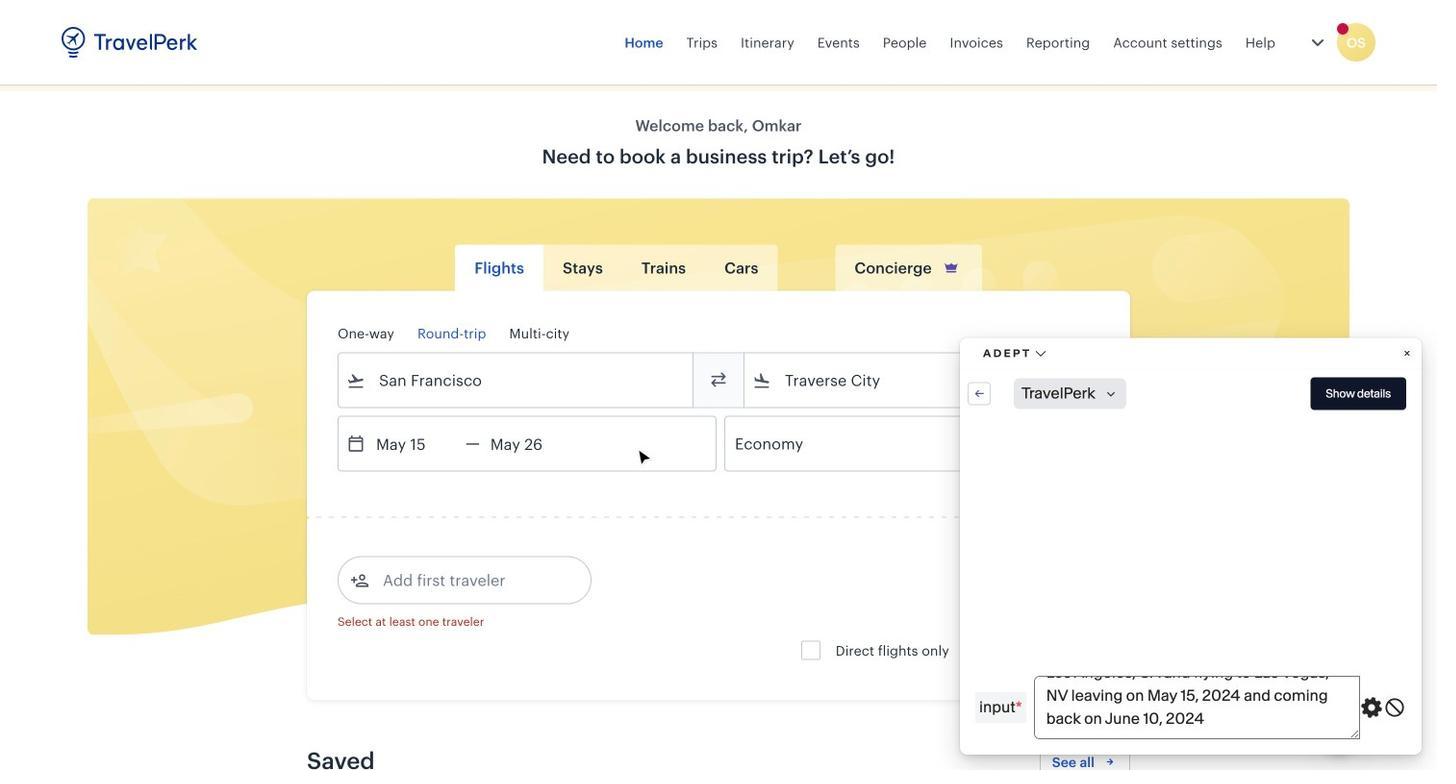 Task type: locate. For each thing, give the bounding box(es) containing it.
To search field
[[772, 365, 1074, 396]]

Return text field
[[480, 417, 580, 471]]



Task type: describe. For each thing, give the bounding box(es) containing it.
Depart text field
[[366, 417, 466, 471]]

Add first traveler search field
[[369, 565, 569, 596]]

From search field
[[366, 365, 668, 396]]



